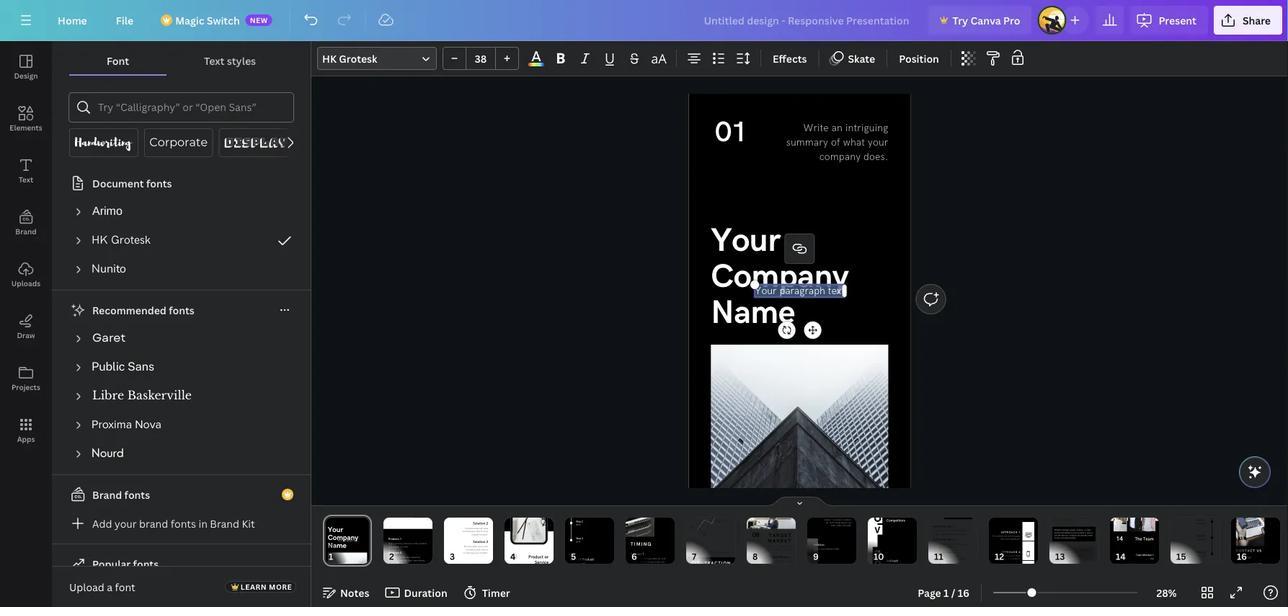Task type: describe. For each thing, give the bounding box(es) containing it.
your left path
[[1004, 555, 1008, 557]]

to inside show the ways your company plans to make money.
[[1059, 519, 1061, 521]]

company inside whether through a graph, timeline, or chart, present the viability of your product or service and tell how your company will operate, make money, and achieve goals.
[[1070, 534, 1077, 537]]

money, inside whether through a graph, timeline, or chart, present the viability of your product or service and tell how your company will operate, make money, and achieve goals.
[[1055, 537, 1061, 539]]

design button
[[0, 41, 52, 93]]

2 inside "problem 1 give a striking overview of the problem and explain it briefly. problem 2 elaborate on how this negatively impacts people and their experiences."
[[400, 551, 402, 555]]

1 inside target market who are the customers you want to cater to? target market 1 what are their profiles and visual personas?
[[789, 555, 791, 559]]

1 right 0
[[699, 551, 700, 553]]

step up 2018
[[576, 520, 581, 523]]

for inside timing reason 1 why is "now" the best time for your company to rise and go to the next level?
[[658, 557, 661, 560]]

will inside whether through a graph, timeline, or chart, present the viability of your product or service and tell how your company will operate, make money, and achieve goals.
[[1078, 534, 1080, 537]]

5 inside list 3-5 problems your company observes and wants to solve.
[[411, 510, 413, 512]]

projects button
[[0, 353, 52, 404]]

to inside approach 2 what's your path to reach your customers?
[[1013, 555, 1015, 557]]

the inside "problem 1 give a striking overview of the problem and explain it briefly. problem 2 elaborate on how this negatively impacts people and their experiences."
[[415, 542, 418, 545]]

people
[[397, 559, 403, 562]]

market up visual
[[779, 555, 789, 559]]

can inside be very clear so you can smoothly jump next to introducing your product.
[[485, 545, 488, 548]]

3 for step 3 2019 step 2 2018
[[582, 537, 583, 540]]

bottom
[[845, 518, 852, 521]]

page 1 / 16 button
[[912, 581, 976, 604]]

market up customers
[[768, 538, 792, 544]]

list 3-5 problems your company observes and wants to solve.
[[405, 510, 428, 519]]

or left chart, on the bottom
[[1085, 529, 1086, 531]]

q3
[[1198, 538, 1200, 541]]

down
[[837, 518, 842, 521]]

it
[[400, 546, 402, 548]]

tell
[[1058, 534, 1061, 537]]

08
[[752, 532, 760, 539]]

item 1 item 2 item 3 item 4 item 5
[[695, 551, 729, 553]]

and down present
[[1055, 534, 1058, 537]]

document
[[92, 176, 144, 190]]

the up rise
[[645, 557, 648, 560]]

2 inside approach 2 what's your path to reach your customers?
[[1019, 551, 1021, 554]]

q4
[[1198, 554, 1200, 557]]

their inside "problem 1 give a striking overview of the problem and explain it briefly. problem 2 elaborate on how this negatively impacts people and their experiences."
[[408, 559, 413, 562]]

of inside "problem 1 give a striking overview of the problem and explain it briefly. problem 2 elaborate on how this negatively impacts people and their experiences."
[[412, 542, 414, 545]]

3 up "traction 07" at the right bottom
[[714, 551, 714, 553]]

3 inside advantage 1 visualize your competitive advantages usinga quadrant for easy scanning. advantage 2 how is the landscape differentiated and what makes you different. advantage 3 what can you do better than your competition? how will you out-perform them?
[[953, 551, 955, 554]]

20
[[692, 526, 694, 528]]

your inside approach 1 how will you set your company from the competition?
[[1008, 535, 1012, 537]]

visualize
[[934, 530, 942, 532]]

nourd image
[[92, 446, 124, 463]]

solution for solution 3
[[473, 540, 485, 544]]

01
[[716, 116, 748, 150]]

the inside approach 1 how will you set your company from the competition?
[[1006, 538, 1008, 540]]

company
[[711, 257, 849, 297]]

summary
[[786, 136, 828, 149]]

your for paragraph
[[755, 285, 777, 297]]

04
[[510, 553, 518, 561]]

service
[[1087, 532, 1093, 534]]

the down time
[[657, 561, 660, 563]]

step for step 2 q2 2020
[[1197, 519, 1203, 521]]

competition? inside advantage 1 visualize your competitive advantages usinga quadrant for easy scanning. advantage 2 how is the landscape differentiated and what makes you different. advantage 3 what can you do better than your competition? how will you out-perform them?
[[934, 558, 945, 561]]

make for money.
[[1062, 519, 1067, 521]]

competitors for indirect competitors
[[887, 563, 905, 567]]

Design title text field
[[693, 6, 923, 35]]

1.9 billion total available market (tam)
[[813, 543, 839, 550]]

your inside list 3-5 problems your company observes and wants to solve.
[[423, 510, 428, 512]]

are inside apply the two ways to size the market - top down or bottom up. some sizing jargons are tam, sam, and som.
[[849, 521, 852, 524]]

and inside if you have plenty of ways to make money, focus on one main method, such as subscription, ads, and transactions.
[[1071, 555, 1074, 557]]

styles
[[227, 54, 256, 67]]

roadmap
[[1190, 564, 1208, 569]]

nunito image
[[92, 261, 126, 278]]

name
[[711, 293, 795, 333]]

notes button
[[317, 581, 375, 604]]

or inside product or service
[[545, 554, 549, 560]]

the up 'bottom'
[[849, 515, 852, 518]]

and down this
[[404, 559, 408, 562]]

future roadmap
[[1176, 564, 1208, 569]]

and inside apply the two ways to size the market - top down or bottom up. some sizing jargons are tam, sam, and som.
[[842, 524, 846, 527]]

step 3 q3 2020
[[1197, 535, 1206, 541]]

you inside be very clear so you can smoothly jump next to introducing your product.
[[481, 545, 484, 548]]

your down path
[[1006, 558, 1010, 560]]

ways inside if you have plenty of ways to make money, focus on one main method, such as subscription, ads, and transactions.
[[1073, 549, 1077, 552]]

company inside write an intriguing summary of what your company does.
[[820, 150, 861, 163]]

skate button
[[825, 47, 881, 70]]

text for text styles
[[204, 54, 225, 67]]

proxima nova image
[[92, 417, 162, 434]]

ways inside apply the two ways to size the market - top down or bottom up. some sizing jargons are tam, sam, and som.
[[837, 515, 842, 518]]

company inside list 3-5 problems your company observes and wants to solve.
[[405, 513, 414, 516]]

company inside timing reason 1 why is "now" the best time for your company to rise and go to the next level?
[[631, 561, 640, 563]]

– – number field
[[471, 52, 491, 65]]

if you have plenty of ways to make money, focus on one main method, such as subscription, ads, and transactions.
[[1055, 549, 1092, 557]]

elements
[[10, 123, 42, 132]]

why
[[631, 557, 635, 560]]

main
[[1067, 552, 1071, 554]]

you down landscape
[[944, 546, 948, 548]]

product inside birth of product or service
[[582, 557, 594, 561]]

timing reason 1 why is "now" the best time for your company to rise and go to the next level?
[[631, 541, 666, 566]]

jump
[[476, 548, 481, 551]]

approach for approach 1
[[1002, 531, 1018, 534]]

available for m
[[824, 563, 832, 566]]

public sans image
[[92, 359, 154, 376]]

Try "Calligraphy" or "Open Sans" search field
[[98, 94, 284, 121]]

hide pages image
[[765, 496, 835, 508]]

of inside write an intriguing summary of what your company does.
[[831, 136, 841, 149]]

2020 for 4
[[1201, 554, 1206, 557]]

font
[[115, 580, 135, 594]]

makes
[[938, 546, 944, 548]]

1 vertical spatial how
[[934, 543, 938, 545]]

you left do
[[943, 556, 946, 558]]

magic switch
[[175, 13, 240, 27]]

is inside timing reason 1 why is "now" the best time for your company to rise and go to the next level?
[[636, 557, 637, 560]]

add your brand fonts in brand kit
[[92, 517, 255, 530]]

28%
[[1157, 586, 1177, 599]]

the
[[1135, 536, 1142, 542]]

2 up value
[[486, 522, 488, 526]]

1 inside "problem 1 give a striking overview of the problem and explain it briefly. problem 2 elaborate on how this negatively impacts people and their experiences."
[[400, 537, 402, 541]]

2 up "traction 07" at the right bottom
[[706, 551, 707, 553]]

home
[[58, 13, 87, 27]]

2 member from the top
[[1143, 563, 1152, 566]]

service inside birth of product or service
[[574, 562, 585, 566]]

your right add
[[115, 517, 137, 530]]

apply
[[824, 515, 829, 518]]

your inside show the ways your company plans to make money.
[[1069, 515, 1073, 518]]

53 m serviceable available market (sam)
[[813, 559, 845, 566]]

page 1 image
[[323, 518, 372, 564]]

0 horizontal spatial are
[[764, 560, 768, 563]]

1 horizontal spatial are
[[773, 545, 777, 548]]

share
[[1243, 13, 1271, 27]]

3 advantage from the top
[[934, 551, 952, 554]]

competitors for direct competitors
[[887, 519, 905, 523]]

a inside "problem 1 give a striking overview of the problem and explain it briefly. problem 2 elaborate on how this negatively impacts people and their experiences."
[[394, 542, 395, 545]]

list
[[405, 510, 409, 512]]

you inside target market who are the customers you want to cater to? target market 1 what are their profiles and visual personas?
[[770, 548, 774, 551]]

your inside be very clear so you can smoothly jump next to introducing your product.
[[475, 552, 479, 554]]

timer
[[482, 586, 510, 599]]

fonts left 'in'
[[171, 517, 196, 530]]

elaborate
[[388, 556, 398, 559]]

the inside target market who are the customers you want to cater to? target market 1 what are their profiles and visual personas?
[[777, 545, 780, 548]]

upload a font
[[69, 580, 135, 594]]

document fonts
[[92, 176, 172, 190]]

solution for solution 2
[[473, 522, 485, 526]]

on inside if you have plenty of ways to make money, focus on one main method, such as subscription, ads, and transactions.
[[1060, 552, 1062, 554]]

new
[[250, 15, 268, 25]]

brand for brand fonts
[[92, 488, 122, 501]]

position
[[899, 52, 939, 65]]

make inside whether through a graph, timeline, or chart, present the viability of your product or service and tell how your company will operate, make money, and achieve goals.
[[1088, 534, 1093, 537]]

3 for solution 3
[[486, 540, 488, 544]]

landscape
[[943, 543, 952, 545]]

sam,
[[837, 524, 842, 527]]

indirect competitors
[[887, 559, 905, 567]]

product
[[1078, 532, 1084, 534]]

duration button
[[381, 581, 453, 604]]

target market who are the customers you want to cater to? target market 1 what are their profiles and visual personas?
[[758, 533, 792, 566]]

and down give
[[388, 546, 392, 548]]

2 4 from the left
[[721, 551, 722, 553]]

learn
[[241, 582, 267, 592]]

be
[[464, 545, 467, 548]]

market inside 53 m serviceable available market (sam)
[[832, 563, 839, 566]]

1 horizontal spatial 5
[[728, 551, 729, 553]]

serviceable
[[813, 563, 823, 566]]

top
[[833, 518, 836, 521]]

us
[[1257, 549, 1262, 553]]

how for 1
[[402, 556, 406, 559]]

garet image
[[92, 330, 125, 348]]

step for step 3 2019 step 2 2018
[[576, 537, 581, 540]]

page 1 / 16
[[918, 586, 970, 599]]

what inside advantage 1 visualize your competitive advantages usinga quadrant for easy scanning. advantage 2 how is the landscape differentiated and what makes you different. advantage 3 what can you do better than your competition? how will you out-perform them?
[[934, 556, 938, 558]]

share button
[[1214, 6, 1283, 35]]

try canva pro button
[[928, 6, 1032, 35]]

what inside write an intriguing summary of what your company does.
[[844, 136, 865, 149]]

text button
[[0, 145, 52, 197]]

you down "than"
[[954, 558, 957, 561]]

market inside the 1.9 billion total available market (tam)
[[827, 548, 833, 550]]

step 4 q4 2020
[[1197, 551, 1206, 557]]

timing
[[631, 541, 652, 547]]

next inside timing reason 1 why is "now" the best time for your company to rise and go to the next level?
[[661, 561, 665, 563]]

magic
[[175, 13, 204, 27]]

product.
[[480, 552, 488, 554]]

what inside target market who are the customers you want to cater to? target market 1 what are their profiles and visual personas?
[[758, 560, 764, 563]]

overview
[[403, 542, 412, 545]]

team inside the 14 the team
[[1143, 536, 1154, 542]]

notes
[[340, 586, 369, 599]]

approach for approach 2
[[1002, 551, 1018, 554]]

rise
[[643, 561, 646, 563]]

you inside approach 1 how will you set your company from the competition?
[[1001, 535, 1004, 537]]

your down "viability"
[[1065, 534, 1069, 537]]

0 vertical spatial target
[[769, 533, 792, 539]]

your up quadrant
[[942, 530, 947, 532]]

step for step 4 q4 2020
[[1197, 551, 1203, 554]]

1 member from the top
[[1143, 554, 1152, 557]]

you inside if you have plenty of ways to make money, focus on one main method, such as subscription, ads, and transactions.
[[1056, 549, 1060, 552]]

and inside target market who are the customers you want to cater to? target market 1 what are their profiles and visual personas?
[[781, 560, 785, 563]]

arimo image
[[92, 203, 123, 221]]

0
[[693, 550, 694, 552]]

learn more
[[241, 582, 292, 592]]

1 inside advantage 1 visualize your competitive advantages usinga quadrant for easy scanning. advantage 2 how is the landscape differentiated and what makes you different. advantage 3 what can you do better than your competition? how will you out-perform them?
[[953, 525, 955, 528]]

how inside approach 1 how will you set your company from the competition?
[[993, 535, 997, 537]]

1 inside team member 1 title team member 2
[[1153, 554, 1154, 557]]

to inside apply the two ways to size the market - top down or bottom up. some sizing jargons are tam, sam, and som.
[[842, 515, 844, 518]]

for inside advantage 1 visualize your competitive advantages usinga quadrant for easy scanning. advantage 2 how is the landscape differentiated and what makes you different. advantage 3 what can you do better than your competition? how will you out-perform them?
[[949, 533, 952, 535]]

reason
[[631, 552, 642, 556]]

2 vertical spatial brand
[[210, 517, 239, 530]]

customers
[[781, 545, 791, 548]]

ads,
[[1067, 555, 1070, 557]]

to right go
[[654, 561, 656, 563]]

fonts for brand fonts
[[124, 488, 150, 501]]

company inside approach 1 how will you set your company from the competition?
[[1012, 535, 1020, 537]]

or inside birth of product or service
[[570, 562, 573, 566]]

the up the -
[[830, 515, 833, 518]]

4 item from the left
[[717, 551, 720, 553]]



Task type: vqa. For each thing, say whether or not it's contained in the screenshot.
Nourd image
yes



Task type: locate. For each thing, give the bounding box(es) containing it.
to up product.
[[486, 548, 488, 551]]

brand right 'in'
[[210, 517, 239, 530]]

your down 'jump'
[[475, 552, 479, 554]]

0 vertical spatial how
[[1061, 534, 1065, 537]]

0 horizontal spatial make
[[1062, 519, 1067, 521]]

1
[[953, 525, 955, 528], [1019, 531, 1021, 534], [400, 537, 402, 541], [699, 551, 700, 553], [642, 552, 644, 556], [1153, 554, 1154, 557], [789, 555, 791, 559], [944, 586, 949, 599]]

3 2020 from the top
[[1201, 554, 1206, 557]]

1 vertical spatial target
[[770, 555, 779, 559]]

advantage
[[934, 525, 952, 528], [934, 538, 952, 541], [934, 551, 952, 554]]

1 vertical spatial competitors
[[887, 563, 905, 567]]

1 vertical spatial 5
[[728, 551, 729, 553]]

2020 inside step 3 q3 2020
[[1201, 538, 1206, 541]]

2 approach from the top
[[1002, 551, 1018, 554]]

0 vertical spatial competition?
[[1009, 538, 1020, 540]]

5 up traction
[[728, 551, 729, 553]]

0 vertical spatial advantage
[[934, 525, 952, 528]]

to up customers?
[[1013, 555, 1015, 557]]

show
[[1054, 515, 1059, 518]]

and inside timing reason 1 why is "now" the best time for your company to rise and go to the next level?
[[647, 561, 651, 563]]

1 vertical spatial can
[[939, 556, 942, 558]]

2020 inside step 2 q2 2020
[[1201, 522, 1206, 525]]

to inside be very clear so you can smoothly jump next to introducing your product.
[[486, 548, 488, 551]]

step inside step 3 q3 2020
[[1197, 535, 1203, 538]]

3 down forward.
[[486, 540, 488, 544]]

brand inside brand button
[[15, 226, 37, 236]]

text for text
[[19, 174, 33, 184]]

main menu bar
[[0, 0, 1288, 41]]

timer button
[[459, 581, 516, 604]]

to inside if you have plenty of ways to make money, focus on one main method, such as subscription, ads, and transactions.
[[1078, 549, 1080, 552]]

-
[[832, 518, 832, 521]]

make inside show the ways your company plans to make money.
[[1062, 519, 1067, 521]]

Your paragraph text text field
[[755, 284, 845, 298]]

1 vertical spatial next
[[661, 561, 665, 563]]

how down do
[[946, 558, 950, 561]]

and inside "communicate big value conveniences and be truly straight forward."
[[476, 530, 480, 533]]

1 inside 'button'
[[944, 586, 949, 599]]

1 vertical spatial for
[[658, 557, 661, 560]]

perform
[[961, 558, 968, 561]]

1 vertical spatial solution
[[473, 540, 485, 544]]

2018
[[576, 524, 581, 526]]

1 horizontal spatial what
[[934, 546, 938, 548]]

pro
[[1004, 13, 1021, 27]]

2 vertical spatial 2020
[[1201, 554, 1206, 557]]

1 solution from the top
[[473, 522, 485, 526]]

your up out-
[[959, 556, 963, 558]]

1 horizontal spatial on
[[1060, 552, 1062, 554]]

for right time
[[658, 557, 661, 560]]

your company name
[[711, 222, 849, 333]]

you right so
[[481, 545, 484, 548]]

and up the 'personas?'
[[781, 560, 785, 563]]

who
[[768, 545, 773, 548]]

negatively
[[411, 556, 420, 559]]

1 up competitive
[[953, 525, 955, 528]]

0 vertical spatial competitors
[[887, 519, 905, 523]]

available for billion
[[818, 548, 826, 550]]

text left styles
[[204, 54, 225, 67]]

hk grotesk image
[[92, 232, 151, 249]]

and
[[424, 513, 428, 516], [842, 524, 846, 527], [476, 530, 480, 533], [1055, 534, 1058, 537], [1061, 537, 1064, 539], [965, 543, 968, 545], [388, 546, 392, 548], [1071, 555, 1074, 557], [404, 559, 408, 562], [781, 560, 785, 563], [647, 561, 651, 563]]

target
[[769, 533, 792, 539], [770, 555, 779, 559]]

goals.
[[1072, 537, 1077, 539]]

1 vertical spatial problem
[[388, 551, 399, 555]]

step up q4
[[1197, 551, 1203, 554]]

2 solution from the top
[[473, 540, 485, 544]]

competition? right from
[[1009, 538, 1020, 540]]

16
[[958, 586, 970, 599]]

text
[[204, 54, 225, 67], [19, 174, 33, 184]]

0 vertical spatial approach
[[1002, 531, 1018, 534]]

1 left /
[[944, 586, 949, 599]]

2 down easy at bottom
[[953, 538, 955, 541]]

forward.
[[480, 533, 488, 536]]

1 vertical spatial competition?
[[934, 558, 945, 561]]

side panel tab list
[[0, 41, 52, 456]]

grotesk
[[339, 52, 377, 65]]

market
[[824, 518, 831, 521]]

color range image
[[529, 63, 544, 66]]

go
[[651, 561, 654, 563]]

corporate image
[[150, 134, 207, 151]]

1 horizontal spatial service
[[574, 562, 585, 566]]

3 inside step 3 2019 step 2 2018
[[582, 537, 583, 540]]

0 vertical spatial available
[[818, 548, 826, 550]]

2 horizontal spatial are
[[849, 521, 852, 524]]

2020 for 3
[[1201, 538, 1206, 541]]

step 2 q2 2020
[[1197, 519, 1206, 525]]

competition? inside approach 1 how will you set your company from the competition?
[[1009, 538, 1020, 540]]

apply the two ways to size the market - top down or bottom up. some sizing jargons are tam, sam, and som.
[[824, 515, 852, 527]]

solution up so
[[473, 540, 485, 544]]

step inside step 2 q2 2020
[[1197, 519, 1203, 521]]

how inside "problem 1 give a striking overview of the problem and explain it briefly. problem 2 elaborate on how this negatively impacts people and their experiences."
[[402, 556, 406, 559]]

1 vertical spatial team
[[1136, 554, 1142, 557]]

service right 04
[[535, 560, 549, 565]]

2 vertical spatial how
[[946, 558, 950, 561]]

an
[[832, 122, 843, 134]]

on inside "problem 1 give a striking overview of the problem and explain it briefly. problem 2 elaborate on how this negatively impacts people and their experiences."
[[399, 556, 401, 559]]

communicate big value conveniences and be truly straight forward.
[[463, 527, 488, 536]]

0 horizontal spatial how
[[934, 543, 938, 545]]

1 horizontal spatial competition?
[[1009, 538, 1020, 540]]

file
[[116, 13, 134, 27]]

product or service
[[528, 554, 549, 565]]

step up the q3
[[1197, 535, 1203, 538]]

(sam)
[[839, 563, 845, 566]]

switch
[[207, 13, 240, 27]]

how down usinga
[[934, 543, 938, 545]]

and down method,
[[1071, 555, 1074, 557]]

2 item from the left
[[702, 551, 706, 553]]

1 horizontal spatial a
[[394, 542, 395, 545]]

canva
[[971, 13, 1001, 27]]

make inside if you have plenty of ways to make money, focus on one main method, such as subscription, ads, and transactions.
[[1080, 549, 1085, 552]]

2 vertical spatial are
[[764, 560, 768, 563]]

fonts for recommended fonts
[[169, 303, 195, 317]]

traction 07
[[692, 560, 731, 567]]

0 vertical spatial for
[[949, 533, 952, 535]]

your inside text box
[[755, 285, 777, 297]]

the inside whether through a graph, timeline, or chart, present the viability of your product or service and tell how your company will operate, make money, and achieve goals.
[[1061, 532, 1064, 534]]

approach up path
[[1002, 551, 1018, 554]]

brand up uploads button
[[15, 226, 37, 236]]

2 inside advantage 1 visualize your competitive advantages usinga quadrant for easy scanning. advantage 2 how is the landscape differentiated and what makes you different. advantage 3 what can you do better than your competition? how will you out-perform them?
[[953, 538, 955, 541]]

0 horizontal spatial text
[[19, 174, 33, 184]]

0 vertical spatial member
[[1143, 554, 1152, 557]]

competition? up 'them?'
[[934, 558, 945, 561]]

0 horizontal spatial a
[[107, 580, 113, 594]]

will inside advantage 1 visualize your competitive advantages usinga quadrant for easy scanning. advantage 2 how is the landscape differentiated and what makes you different. advantage 3 what can you do better than your competition? how will you out-perform them?
[[950, 558, 953, 561]]

are
[[849, 521, 852, 524], [773, 545, 777, 548], [764, 560, 768, 563]]

how left "set"
[[993, 535, 997, 537]]

0 vertical spatial what
[[934, 556, 938, 558]]

and left achieve
[[1061, 537, 1064, 539]]

0 vertical spatial are
[[849, 521, 852, 524]]

introducing
[[463, 552, 474, 554]]

0 vertical spatial solution
[[473, 522, 485, 526]]

4 inside step 4 q4 2020
[[1204, 551, 1206, 554]]

two
[[833, 515, 836, 518]]

what left profiles
[[758, 560, 764, 563]]

2 problem from the top
[[388, 551, 399, 555]]

apps
[[17, 434, 35, 444]]

competitive
[[947, 530, 958, 532]]

1 vertical spatial what
[[934, 546, 938, 548]]

you right if
[[1056, 549, 1060, 552]]

1 competitors from the top
[[887, 519, 905, 523]]

page
[[918, 586, 941, 599]]

of inside if you have plenty of ways to make money, focus on one main method, such as subscription, ads, and transactions.
[[1071, 549, 1073, 552]]

the left problem
[[415, 542, 418, 545]]

0 horizontal spatial on
[[399, 556, 401, 559]]

what down intriguing
[[844, 136, 865, 149]]

1 up striking
[[400, 537, 402, 541]]

your right "set"
[[1008, 535, 1012, 537]]

next inside be very clear so you can smoothly jump next to introducing your product.
[[482, 548, 486, 551]]

2 horizontal spatial brand
[[210, 517, 239, 530]]

1 vertical spatial 2020
[[1201, 538, 1206, 541]]

1 vertical spatial approach
[[1002, 551, 1018, 554]]

2 vertical spatial advantage
[[934, 551, 952, 554]]

your inside timing reason 1 why is "now" the best time for your company to rise and go to the next level?
[[662, 557, 666, 560]]

0 vertical spatial what
[[844, 136, 865, 149]]

2 horizontal spatial how
[[993, 535, 997, 537]]

0 vertical spatial how
[[993, 535, 997, 537]]

1 vertical spatial on
[[399, 556, 401, 559]]

0 horizontal spatial product
[[528, 554, 544, 560]]

0 vertical spatial brand
[[15, 226, 37, 236]]

can up product.
[[485, 545, 488, 548]]

the inside advantage 1 visualize your competitive advantages usinga quadrant for easy scanning. advantage 2 how is the landscape differentiated and what makes you different. advantage 3 what can you do better than your competition? how will you out-perform them?
[[940, 543, 943, 545]]

1 horizontal spatial for
[[949, 533, 952, 535]]

set
[[1005, 535, 1007, 537]]

2 inside team member 1 title team member 2
[[1153, 563, 1154, 566]]

0 horizontal spatial 4
[[721, 551, 722, 553]]

their inside target market who are the customers you want to cater to? target market 1 what are their profiles and visual personas?
[[768, 560, 773, 563]]

make down service
[[1088, 534, 1093, 537]]

2 vertical spatial a
[[107, 580, 113, 594]]

a up "viability"
[[1070, 529, 1070, 531]]

ways inside show the ways your company plans to make money.
[[1063, 515, 1068, 518]]

fonts for document fonts
[[146, 176, 172, 190]]

2020 for 2
[[1201, 522, 1206, 525]]

5 item from the left
[[725, 551, 728, 553]]

1 vertical spatial available
[[824, 563, 832, 566]]

2020 right the q2
[[1201, 522, 1206, 525]]

fonts for popular fonts
[[133, 557, 159, 571]]

is up makes
[[938, 543, 939, 545]]

your inside write an intriguing summary of what your company does.
[[868, 136, 889, 149]]

approach 1 how will you set your company from the competition?
[[993, 531, 1021, 540]]

0 horizontal spatial how
[[402, 556, 406, 559]]

profiles
[[773, 560, 781, 563]]

brand for brand
[[15, 226, 37, 236]]

0 horizontal spatial service
[[535, 560, 549, 565]]

a inside whether through a graph, timeline, or chart, present the viability of your product or service and tell how your company will operate, make money, and achieve goals.
[[1070, 529, 1070, 531]]

problem
[[388, 537, 399, 541], [388, 551, 399, 555]]

your paragraph text
[[755, 285, 845, 297]]

what's
[[997, 555, 1004, 557]]

ways
[[1063, 515, 1068, 518], [837, 515, 842, 518], [1073, 549, 1077, 552]]

2020 inside step 4 q4 2020
[[1201, 554, 1206, 557]]

2 2020 from the top
[[1201, 538, 1206, 541]]

0 vertical spatial problem
[[388, 537, 399, 541]]

0 vertical spatial 5
[[411, 510, 413, 512]]

your right time
[[662, 557, 666, 560]]

step inside step 4 q4 2020
[[1197, 551, 1203, 554]]

learn more button
[[225, 581, 296, 593]]

to?
[[788, 548, 791, 551]]

1 vertical spatial brand
[[92, 488, 122, 501]]

1 horizontal spatial make
[[1080, 549, 1085, 552]]

3 item from the left
[[710, 551, 713, 553]]

1 horizontal spatial text
[[204, 54, 225, 67]]

and down best
[[647, 561, 651, 563]]

upload
[[69, 580, 104, 594]]

solution 2
[[473, 522, 488, 526]]

or up operate,
[[1085, 532, 1087, 534]]

0 vertical spatial is
[[938, 543, 939, 545]]

0 vertical spatial your
[[711, 222, 781, 261]]

the right show
[[1060, 515, 1063, 518]]

text
[[828, 285, 845, 297]]

4 up traction
[[721, 551, 722, 553]]

0 horizontal spatial what
[[844, 136, 865, 149]]

available down the billion on the right
[[818, 548, 826, 550]]

make for money,
[[1080, 549, 1085, 552]]

will inside approach 1 how will you set your company from the competition?
[[998, 535, 1000, 537]]

available inside the 1.9 billion total available market (tam)
[[818, 548, 826, 550]]

approach up "set"
[[1002, 531, 1018, 534]]

2 horizontal spatial a
[[1070, 529, 1070, 531]]

fonts right recommended
[[169, 303, 195, 317]]

1 vertical spatial how
[[402, 556, 406, 559]]

differentiated
[[953, 543, 965, 545]]

as
[[1084, 552, 1086, 554]]

size
[[845, 515, 848, 518]]

1 2020 from the top
[[1201, 522, 1206, 525]]

your up does.
[[868, 136, 889, 149]]

will down the better
[[950, 558, 953, 561]]

0 horizontal spatial money,
[[1055, 537, 1061, 539]]

0 vertical spatial next
[[482, 548, 486, 551]]

effects button
[[767, 47, 813, 70]]

text inside button
[[19, 174, 33, 184]]

your
[[711, 222, 781, 261], [755, 285, 777, 297]]

1 advantage from the top
[[934, 525, 952, 528]]

0 vertical spatial on
[[1060, 552, 1062, 554]]

0 horizontal spatial 5
[[411, 510, 413, 512]]

draw button
[[0, 301, 52, 353]]

1 horizontal spatial product
[[582, 557, 594, 561]]

market left (sam)
[[832, 563, 839, 566]]

1 up title on the right bottom of the page
[[1153, 554, 1154, 557]]

display image
[[225, 134, 288, 151]]

of inside whether through a graph, timeline, or chart, present the viability of your product or service and tell how your company will operate, make money, and achieve goals.
[[1071, 532, 1073, 534]]

1 horizontal spatial is
[[938, 543, 939, 545]]

of right birth
[[578, 557, 581, 561]]

next right go
[[661, 561, 665, 563]]

1 vertical spatial a
[[394, 542, 395, 545]]

is
[[938, 543, 939, 545], [636, 557, 637, 560]]

observes
[[415, 513, 423, 516]]

your up solve.
[[423, 510, 428, 512]]

group
[[443, 47, 519, 70]]

0 horizontal spatial their
[[408, 559, 413, 562]]

conveniences
[[463, 530, 476, 533]]

the down through
[[1061, 532, 1064, 534]]

2 advantage from the top
[[934, 538, 952, 541]]

14
[[1116, 535, 1123, 543]]

your down graph,
[[1074, 532, 1077, 534]]

1 inside timing reason 1 why is "now" the best time for your company to rise and go to the next level?
[[642, 552, 644, 556]]

fonts right the document in the left of the page
[[146, 176, 172, 190]]

0 horizontal spatial what
[[758, 560, 764, 563]]

company inside show the ways your company plans to make money.
[[1074, 515, 1083, 518]]

3 up birth of product or service at the bottom of page
[[582, 537, 583, 540]]

2 horizontal spatial will
[[1078, 534, 1080, 537]]

brand
[[139, 517, 168, 530]]

1 vertical spatial text
[[19, 174, 33, 184]]

1 horizontal spatial how
[[1061, 534, 1065, 537]]

future
[[1176, 564, 1189, 569]]

1 vertical spatial make
[[1088, 534, 1093, 537]]

2 down 'it'
[[400, 551, 402, 555]]

or inside apply the two ways to size the market - top down or bottom up. some sizing jargons are tam, sam, and som.
[[842, 518, 844, 521]]

so
[[478, 545, 480, 548]]

0 horizontal spatial next
[[482, 548, 486, 551]]

0 vertical spatial 2020
[[1201, 522, 1206, 525]]

can inside advantage 1 visualize your competitive advantages usinga quadrant for easy scanning. advantage 2 how is the landscape differentiated and what makes you different. advantage 3 what can you do better than your competition? how will you out-perform them?
[[939, 556, 942, 558]]

the down "set"
[[1006, 538, 1008, 540]]

q2
[[1198, 522, 1200, 525]]

and inside list 3-5 problems your company observes and wants to solve.
[[424, 513, 428, 516]]

to inside target market who are the customers you want to cater to? target market 1 what are their profiles and visual personas?
[[780, 548, 782, 551]]

company down 3-
[[405, 513, 414, 516]]

available inside 53 m serviceable available market (sam)
[[824, 563, 832, 566]]

for down competitive
[[949, 533, 952, 535]]

are up som. at the right bottom of page
[[849, 521, 852, 524]]

3 inside step 3 q3 2020
[[1204, 535, 1206, 538]]

are left profiles
[[764, 560, 768, 563]]

solution up big
[[473, 522, 485, 526]]

0 horizontal spatial ways
[[837, 515, 842, 518]]

the inside show the ways your company plans to make money.
[[1060, 515, 1063, 518]]

your for company
[[711, 222, 781, 261]]

problem 1 give a striking overview of the problem and explain it briefly. problem 2 elaborate on how this negatively impacts people and their experiences.
[[388, 537, 427, 562]]

timeline,
[[1077, 529, 1084, 531]]

handwriting image
[[75, 134, 133, 151]]

0 vertical spatial can
[[485, 545, 488, 548]]

uploads
[[11, 278, 40, 288]]

1 vertical spatial advantage
[[934, 538, 952, 541]]

1 problem from the top
[[388, 537, 399, 541]]

1 4 from the left
[[1204, 551, 1206, 554]]

2 horizontal spatial ways
[[1073, 549, 1077, 552]]

text inside button
[[204, 54, 225, 67]]

Page title text field
[[340, 549, 345, 564]]

team member 1 title team member 2
[[1136, 554, 1154, 566]]

market
[[768, 538, 792, 544], [827, 548, 833, 550], [779, 555, 789, 559], [832, 563, 839, 566]]

0 horizontal spatial is
[[636, 557, 637, 560]]

is inside advantage 1 visualize your competitive advantages usinga quadrant for easy scanning. advantage 2 how is the landscape differentiated and what makes you different. advantage 3 what can you do better than your competition? how will you out-perform them?
[[938, 543, 939, 545]]

0 horizontal spatial competition?
[[934, 558, 945, 561]]

libre baskerville image
[[92, 388, 192, 405]]

2 vertical spatial team
[[1136, 563, 1142, 566]]

service inside product or service
[[535, 560, 549, 565]]

ways up method,
[[1073, 549, 1077, 552]]

what left makes
[[934, 546, 938, 548]]

will left "set"
[[998, 535, 1000, 537]]

quadrant
[[940, 533, 948, 535]]

2 horizontal spatial make
[[1088, 534, 1093, 537]]

0 horizontal spatial can
[[485, 545, 488, 548]]

0 vertical spatial team
[[1143, 536, 1154, 542]]

approach 2 what's your path to reach your customers?
[[997, 551, 1021, 560]]

you up from
[[1001, 535, 1004, 537]]

of down the an
[[831, 136, 841, 149]]

to
[[842, 515, 844, 518], [419, 516, 421, 519], [1059, 519, 1061, 521], [780, 548, 782, 551], [486, 548, 488, 551], [1078, 549, 1080, 552], [1013, 555, 1015, 557], [640, 561, 642, 563], [654, 561, 656, 563]]

to inside list 3-5 problems your company observes and wants to solve.
[[419, 516, 421, 519]]

elements button
[[0, 93, 52, 145]]

2 competitors from the top
[[887, 563, 905, 567]]

what inside advantage 1 visualize your competitive advantages usinga quadrant for easy scanning. advantage 2 how is the landscape differentiated and what makes you different. advantage 3 what can you do better than your competition? how will you out-perform them?
[[934, 546, 938, 548]]

your
[[868, 136, 889, 149], [423, 510, 428, 512], [1069, 515, 1073, 518], [115, 517, 137, 530], [942, 530, 947, 532], [1074, 532, 1077, 534], [1065, 534, 1069, 537], [1008, 535, 1012, 537], [475, 552, 479, 554], [1004, 555, 1008, 557], [959, 556, 963, 558], [662, 557, 666, 560], [1006, 558, 1010, 560]]

2 inside step 2 q2 2020
[[1204, 519, 1206, 521]]

or left birth
[[545, 554, 549, 560]]

brand up add
[[92, 488, 122, 501]]

how for through
[[1061, 534, 1065, 537]]

birth
[[570, 557, 578, 561]]

does.
[[864, 150, 889, 163]]

achieve
[[1065, 537, 1071, 539]]

1 horizontal spatial will
[[998, 535, 1000, 537]]

of inside birth of product or service
[[578, 557, 581, 561]]

3 up the better
[[953, 551, 955, 554]]

1 up visual
[[789, 555, 791, 559]]

your up money. in the bottom right of the page
[[1069, 515, 1073, 518]]

1 item from the left
[[695, 551, 698, 553]]

2 inside step 3 2019 step 2 2018
[[582, 520, 583, 523]]

their
[[408, 559, 413, 562], [768, 560, 773, 563]]

money, down tell
[[1055, 537, 1061, 539]]

product right 04
[[528, 554, 544, 560]]

approach inside approach 1 how will you set your company from the competition?
[[1002, 531, 1018, 534]]

0 horizontal spatial will
[[950, 558, 953, 561]]

to down "now"
[[640, 561, 642, 563]]

of right overview
[[412, 542, 414, 545]]

and inside advantage 1 visualize your competitive advantages usinga quadrant for easy scanning. advantage 2 how is the landscape differentiated and what makes you different. advantage 3 what can you do better than your competition? how will you out-perform them?
[[965, 543, 968, 545]]

step for step 3 q3 2020
[[1197, 535, 1203, 538]]

1 approach from the top
[[1002, 531, 1018, 534]]

company down the an
[[820, 150, 861, 163]]

1 vertical spatial is
[[636, 557, 637, 560]]

0 horizontal spatial brand
[[15, 226, 37, 236]]

1 vertical spatial money,
[[1086, 549, 1092, 552]]

a left 'font'
[[107, 580, 113, 594]]

cater
[[782, 548, 787, 551]]

2020 right the q3
[[1201, 538, 1206, 541]]

3 for step 3 q3 2020
[[1204, 535, 1206, 538]]

fonts up 'font'
[[133, 557, 159, 571]]

how inside whether through a graph, timeline, or chart, present the viability of your product or service and tell how your company will operate, make money, and achieve goals.
[[1061, 534, 1065, 537]]

hk
[[322, 52, 337, 65]]

truly
[[484, 530, 488, 533]]

target up profiles
[[770, 555, 779, 559]]

1 inside approach 1 how will you set your company from the competition?
[[1019, 531, 1021, 534]]

is right 'why'
[[636, 557, 637, 560]]

want
[[774, 548, 779, 551]]

next up product.
[[482, 548, 486, 551]]

service down birth
[[574, 562, 585, 566]]

1 horizontal spatial brand
[[92, 488, 122, 501]]

competitors down direct
[[887, 519, 905, 523]]

text up brand button
[[19, 174, 33, 184]]

money, inside if you have plenty of ways to make money, focus on one main method, such as subscription, ads, and transactions.
[[1086, 549, 1092, 552]]

2 up reach
[[1019, 551, 1021, 554]]

problem
[[419, 542, 427, 545]]

1 horizontal spatial ways
[[1063, 515, 1068, 518]]

product inside product or service
[[528, 554, 544, 560]]

0 vertical spatial text
[[204, 54, 225, 67]]



